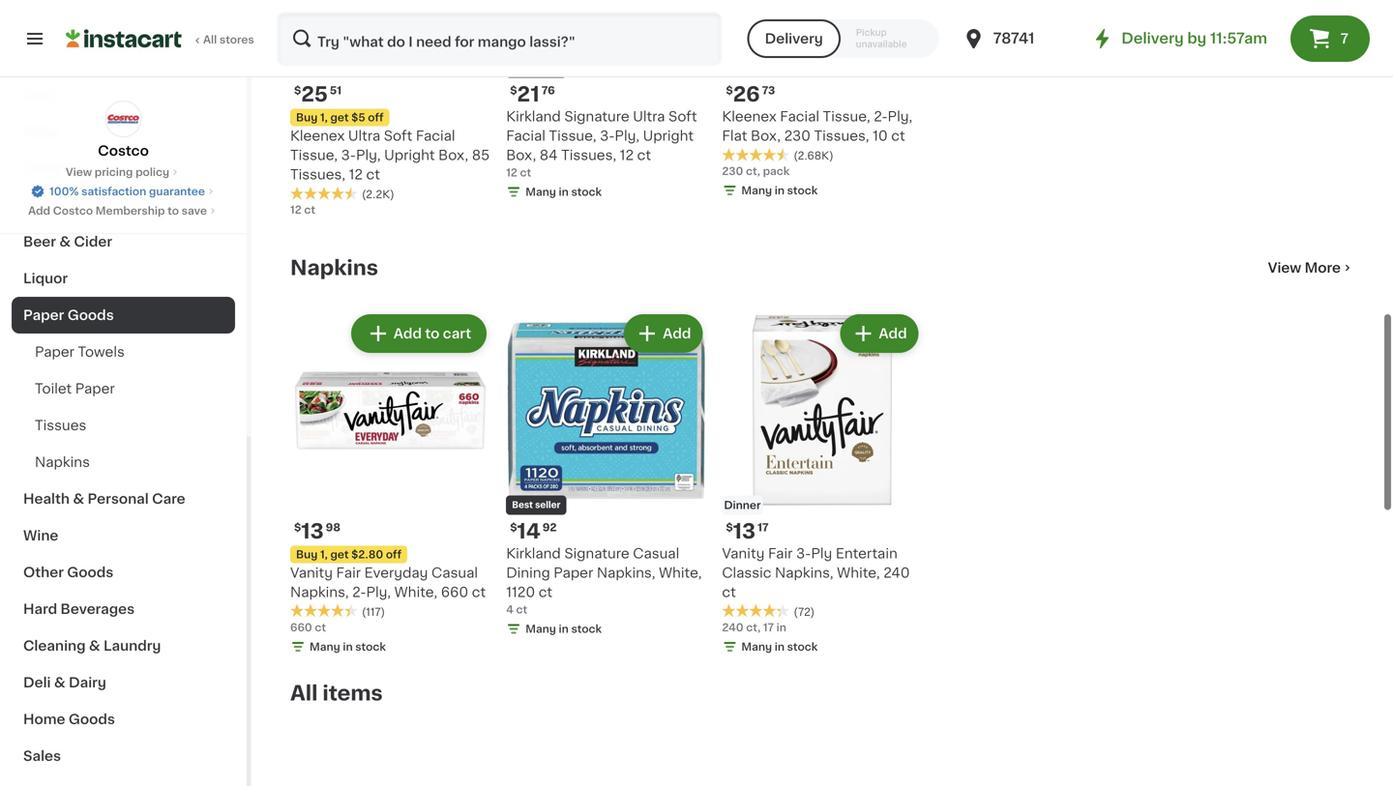 Task type: locate. For each thing, give the bounding box(es) containing it.
goods up "towels"
[[67, 309, 114, 322]]

in down kirkland signature ultra soft facial tissue, 3-ply, upright box, 84 tissues, 12 ct 12 ct
[[559, 187, 569, 197]]

660 left 1120
[[441, 586, 468, 599]]

best for 14
[[512, 501, 533, 510]]

kleenex down $ 26 73 at top right
[[722, 110, 777, 123]]

box, left 84
[[506, 149, 536, 162]]

tissue, inside kleenex ultra soft facial tissue, 3-ply, upright box, 85 tissues, 12 ct
[[290, 149, 338, 162]]

signature for 14
[[564, 547, 629, 560]]

2 1, from the top
[[320, 549, 328, 560]]

many in stock down (117) at the bottom left
[[310, 642, 386, 652]]

ply,
[[888, 110, 912, 123], [615, 129, 639, 143], [356, 149, 381, 162], [366, 586, 391, 599]]

get for 13
[[330, 549, 349, 560]]

facial inside kleenex ultra soft facial tissue, 3-ply, upright box, 85 tissues, 12 ct
[[416, 129, 455, 143]]

other goods
[[23, 566, 114, 579]]

care
[[152, 492, 185, 506]]

1 horizontal spatial fair
[[768, 547, 793, 560]]

ply
[[811, 547, 832, 560]]

1 horizontal spatial off
[[386, 549, 402, 560]]

view more
[[1268, 261, 1341, 275]]

& for health
[[73, 492, 84, 506]]

kirkland inside kirkland signature ultra soft facial tissue, 3-ply, upright box, 84 tissues, 12 ct 12 ct
[[506, 110, 561, 123]]

0 horizontal spatial white,
[[394, 586, 437, 599]]

$ left 76 on the top left of page
[[510, 85, 517, 96]]

kirkland up dining
[[506, 547, 561, 560]]

delivery left by at top right
[[1121, 31, 1184, 45]]

0 vertical spatial best
[[512, 64, 533, 73]]

guarantee
[[149, 186, 205, 197]]

napkins, inside vanity fair everyday casual napkins, 2-ply, white, 660 ct
[[290, 586, 349, 599]]

2 signature from the top
[[564, 547, 629, 560]]

85
[[472, 149, 490, 162]]

0 vertical spatial 660
[[441, 586, 468, 599]]

3- inside kleenex ultra soft facial tissue, 3-ply, upright box, 85 tissues, 12 ct
[[341, 149, 356, 162]]

tissues, inside kleenex facial tissue, 2-ply, flat box, 230 tissues, 10 ct
[[814, 129, 869, 143]]

1 vertical spatial 240
[[722, 622, 743, 633]]

1 kirkland from the top
[[506, 110, 561, 123]]

0 vertical spatial goods
[[67, 309, 114, 322]]

vanity for vanity fair everyday casual napkins, 2-ply, white, 660 ct
[[290, 566, 333, 580]]

costco down the 100%
[[53, 206, 93, 216]]

kleenex for flat
[[722, 110, 777, 123]]

ct inside vanity fair 3-ply entertain classic napkins, white, 240 ct
[[722, 586, 736, 599]]

$ inside $ 26 73
[[726, 85, 733, 96]]

2 horizontal spatial 3-
[[796, 547, 811, 560]]

delivery for delivery
[[765, 32, 823, 45]]

1 horizontal spatial costco
[[98, 144, 149, 158]]

stock down "(72)"
[[787, 642, 818, 652]]

deli
[[23, 676, 51, 690]]

26
[[733, 84, 760, 105]]

7
[[1341, 32, 1349, 45]]

1 horizontal spatial tissues,
[[561, 149, 616, 162]]

(2.2k)
[[362, 189, 394, 200]]

$ for $ 14 92
[[510, 522, 517, 533]]

view pricing policy link
[[66, 164, 181, 180]]

ply, inside kleenex ultra soft facial tissue, 3-ply, upright box, 85 tissues, 12 ct
[[356, 149, 381, 162]]

1 horizontal spatial tissue,
[[549, 129, 596, 143]]

kirkland down '$ 21 76' on the left top
[[506, 110, 561, 123]]

kleenex facial tissue, 2-ply, flat box, 230 tissues, 10 ct
[[722, 110, 912, 143]]

seller up 76 on the top left of page
[[535, 64, 560, 73]]

0 vertical spatial kleenex
[[722, 110, 777, 123]]

all left stores
[[203, 34, 217, 45]]

1 vertical spatial 660
[[290, 622, 312, 633]]

many in stock for vanity fair everyday casual napkins, 2-ply, white, 660 ct
[[310, 642, 386, 652]]

$ left 92
[[510, 522, 517, 533]]

white, inside vanity fair 3-ply entertain classic napkins, white, 240 ct
[[837, 566, 880, 580]]

best seller up 76 on the top left of page
[[512, 64, 560, 73]]

tissues, right 84
[[561, 149, 616, 162]]

0 vertical spatial 1,
[[320, 112, 328, 123]]

1 horizontal spatial casual
[[633, 547, 679, 560]]

1 vertical spatial 2-
[[352, 586, 366, 599]]

★★★★★
[[722, 148, 790, 161], [722, 148, 790, 161], [290, 187, 358, 200], [290, 187, 358, 200], [290, 604, 358, 618], [290, 604, 358, 618], [722, 604, 790, 618], [722, 604, 790, 618]]

tissues,
[[814, 129, 869, 143], [561, 149, 616, 162], [290, 168, 345, 181]]

Search field
[[279, 14, 720, 64]]

facial
[[780, 110, 819, 123], [416, 129, 455, 143], [506, 129, 545, 143]]

kirkland signature ultra soft facial tissue, 3-ply, upright box, 84 tissues, 12 ct 12 ct
[[506, 110, 697, 178]]

1 horizontal spatial 660
[[441, 586, 468, 599]]

$ left 73
[[726, 85, 733, 96]]

white, inside vanity fair everyday casual napkins, 2-ply, white, 660 ct
[[394, 586, 437, 599]]

0 vertical spatial 17
[[758, 522, 769, 533]]

home
[[23, 713, 65, 726]]

2 kirkland from the top
[[506, 547, 561, 560]]

goods for home goods
[[69, 713, 115, 726]]

0 horizontal spatial tissues,
[[290, 168, 345, 181]]

kleenex down buy 1, get $5 off
[[290, 129, 345, 143]]

0 vertical spatial get
[[330, 112, 349, 123]]

get
[[330, 112, 349, 123], [330, 549, 349, 560]]

vanity up classic
[[722, 547, 765, 560]]

2 seller from the top
[[535, 501, 560, 510]]

liquor link
[[12, 260, 235, 297]]

ct, inside product group
[[746, 622, 761, 633]]

& right deli
[[54, 676, 65, 690]]

0 horizontal spatial tissue,
[[290, 149, 338, 162]]

1 vertical spatial all
[[290, 683, 318, 704]]

to left cart
[[425, 327, 440, 341]]

2 get from the top
[[330, 549, 349, 560]]

17 down classic
[[763, 622, 774, 633]]

2 horizontal spatial napkins,
[[775, 566, 833, 580]]

in down 240 ct, 17 in
[[775, 642, 785, 652]]

add button
[[626, 316, 701, 351], [842, 316, 917, 351]]

napkins link down 12 ct in the left top of the page
[[290, 256, 378, 280]]

240 down classic
[[722, 622, 743, 633]]

17
[[758, 522, 769, 533], [763, 622, 774, 633]]

best seller
[[512, 64, 560, 73], [512, 501, 560, 510]]

0 horizontal spatial upright
[[384, 149, 435, 162]]

goods for paper goods
[[67, 309, 114, 322]]

& right health
[[73, 492, 84, 506]]

get left '$5'
[[330, 112, 349, 123]]

many for vanity fair 3-ply entertain classic napkins, white, 240 ct
[[741, 642, 772, 652]]

electronics
[[23, 198, 102, 212]]

stock down (117) at the bottom left
[[355, 642, 386, 652]]

tissue, up (2.68k)
[[823, 110, 870, 123]]

goods for other goods
[[67, 566, 114, 579]]

buy down $ 13 98
[[296, 549, 318, 560]]

0 vertical spatial vanity
[[722, 547, 765, 560]]

1, down $ 25 51
[[320, 112, 328, 123]]

1 horizontal spatial soft
[[668, 110, 697, 123]]

vanity down buy 1, get $2.80 off
[[290, 566, 333, 580]]

1 vertical spatial view
[[1268, 261, 1301, 275]]

100% satisfaction guarantee
[[49, 186, 205, 197]]

1 vertical spatial vanity
[[290, 566, 333, 580]]

1 vertical spatial tissues,
[[561, 149, 616, 162]]

0 horizontal spatial product group
[[290, 311, 491, 659]]

0 vertical spatial ct,
[[746, 166, 760, 177]]

0 vertical spatial fair
[[768, 547, 793, 560]]

off up everyday
[[386, 549, 402, 560]]

vanity fair 3-ply entertain classic napkins, white, 240 ct
[[722, 547, 910, 599]]

dining
[[506, 566, 550, 580]]

$ inside $ 13 98
[[294, 522, 301, 533]]

1 vertical spatial 230
[[722, 166, 743, 177]]

2 best from the top
[[512, 501, 533, 510]]

kirkland for 21
[[506, 110, 561, 123]]

white,
[[837, 566, 880, 580], [659, 566, 702, 580], [394, 586, 437, 599]]

1 best from the top
[[512, 64, 533, 73]]

delivery up 73
[[765, 32, 823, 45]]

13 left 98
[[301, 521, 324, 542]]

floral link
[[12, 150, 235, 187]]

delivery inside button
[[765, 32, 823, 45]]

toilet paper
[[35, 382, 115, 396]]

paper down the liquor
[[23, 309, 64, 322]]

& for deli
[[54, 676, 65, 690]]

napkins, inside kirkland signature casual dining paper napkins, white, 1120 ct 4 ct
[[597, 566, 655, 580]]

2 vertical spatial tissue,
[[290, 149, 338, 162]]

0 horizontal spatial ultra
[[348, 129, 380, 143]]

0 horizontal spatial vanity
[[290, 566, 333, 580]]

1 vertical spatial goods
[[67, 566, 114, 579]]

costco up view pricing policy link
[[98, 144, 149, 158]]

costco link
[[98, 101, 149, 161]]

0 vertical spatial soft
[[668, 110, 697, 123]]

1 vertical spatial get
[[330, 549, 349, 560]]

98
[[326, 522, 340, 533]]

ultra
[[633, 110, 665, 123], [348, 129, 380, 143]]

1 13 from the left
[[301, 521, 324, 542]]

1 vertical spatial 1,
[[320, 549, 328, 560]]

2 buy from the top
[[296, 549, 318, 560]]

cleaning
[[23, 639, 86, 653]]

vanity inside vanity fair 3-ply entertain classic napkins, white, 240 ct
[[722, 547, 765, 560]]

None search field
[[277, 12, 722, 66]]

tissue, down buy 1, get $5 off
[[290, 149, 338, 162]]

vanity inside vanity fair everyday casual napkins, 2-ply, white, 660 ct
[[290, 566, 333, 580]]

all left "items"
[[290, 683, 318, 704]]

1 vertical spatial upright
[[384, 149, 435, 162]]

0 vertical spatial seller
[[535, 64, 560, 73]]

tissue, up 84
[[549, 129, 596, 143]]

best seller for 14
[[512, 501, 560, 510]]

beverages
[[60, 603, 135, 616]]

17 inside '$ 13 17'
[[758, 522, 769, 533]]

ct, down classic
[[746, 622, 761, 633]]

0 horizontal spatial napkins,
[[290, 586, 349, 599]]

many in stock down pack
[[741, 185, 818, 196]]

0 vertical spatial 2-
[[874, 110, 888, 123]]

1 horizontal spatial 3-
[[600, 129, 615, 143]]

buy
[[296, 112, 318, 123], [296, 549, 318, 560]]

seller for 21
[[535, 64, 560, 73]]

goods
[[67, 309, 114, 322], [67, 566, 114, 579], [69, 713, 115, 726]]

napkins down tissues
[[35, 456, 90, 469]]

all inside 'link'
[[203, 34, 217, 45]]

get left $2.80
[[330, 549, 349, 560]]

save
[[182, 206, 207, 216]]

17 for 13
[[758, 522, 769, 533]]

2- up (117) at the bottom left
[[352, 586, 366, 599]]

many in stock down 240 ct, 17 in
[[741, 642, 818, 652]]

ply, inside vanity fair everyday casual napkins, 2-ply, white, 660 ct
[[366, 586, 391, 599]]

660 ct
[[290, 622, 326, 633]]

signature inside kirkland signature casual dining paper napkins, white, 1120 ct 4 ct
[[564, 547, 629, 560]]

$ left the 51
[[294, 85, 301, 96]]

white, down "entertain"
[[837, 566, 880, 580]]

0 horizontal spatial facial
[[416, 129, 455, 143]]

stock down pack
[[787, 185, 818, 196]]

10
[[873, 129, 888, 143]]

1 horizontal spatial upright
[[643, 129, 694, 143]]

12 inside kleenex ultra soft facial tissue, 3-ply, upright box, 85 tissues, 12 ct
[[349, 168, 363, 181]]

0 vertical spatial upright
[[643, 129, 694, 143]]

1 horizontal spatial all
[[290, 683, 318, 704]]

add costco membership to save link
[[28, 203, 219, 219]]

to inside add to cart button
[[425, 327, 440, 341]]

many in stock
[[741, 185, 818, 196], [525, 187, 602, 197], [525, 624, 602, 634], [310, 642, 386, 652], [741, 642, 818, 652]]

tissues, up 12 ct in the left top of the page
[[290, 168, 345, 181]]

facial inside kirkland signature ultra soft facial tissue, 3-ply, upright box, 84 tissues, 12 ct 12 ct
[[506, 129, 545, 143]]

0 vertical spatial casual
[[633, 547, 679, 560]]

best for 21
[[512, 64, 533, 73]]

product group
[[290, 311, 491, 659], [506, 311, 707, 641], [722, 311, 922, 659]]

goods up beverages
[[67, 566, 114, 579]]

$ left 98
[[294, 522, 301, 533]]

to down guarantee
[[168, 206, 179, 216]]

ct, left pack
[[746, 166, 760, 177]]

white, left classic
[[659, 566, 702, 580]]

napkins link
[[290, 256, 378, 280], [12, 444, 235, 481]]

0 horizontal spatial casual
[[431, 566, 478, 580]]

1 vertical spatial 3-
[[341, 149, 356, 162]]

1 horizontal spatial white,
[[659, 566, 702, 580]]

1 horizontal spatial facial
[[506, 129, 545, 143]]

white, for vanity fair 3-ply entertain classic napkins, white, 240 ct
[[837, 566, 880, 580]]

$ inside $ 14 92
[[510, 522, 517, 533]]

1 horizontal spatial ultra
[[633, 110, 665, 123]]

2 horizontal spatial white,
[[837, 566, 880, 580]]

0 horizontal spatial fair
[[336, 566, 361, 580]]

1 horizontal spatial 230
[[784, 129, 811, 143]]

0 horizontal spatial costco
[[53, 206, 93, 216]]

1 best seller from the top
[[512, 64, 560, 73]]

0 vertical spatial tissues,
[[814, 129, 869, 143]]

$ 25 51
[[294, 84, 342, 105]]

buy down 25 at the left of page
[[296, 112, 318, 123]]

1 horizontal spatial view
[[1268, 261, 1301, 275]]

off right '$5'
[[368, 112, 384, 123]]

fair
[[768, 547, 793, 560], [336, 566, 361, 580]]

0 vertical spatial 230
[[784, 129, 811, 143]]

ct inside kleenex ultra soft facial tissue, 3-ply, upright box, 85 tissues, 12 ct
[[366, 168, 380, 181]]

upright
[[643, 129, 694, 143], [384, 149, 435, 162]]

kirkland inside kirkland signature casual dining paper napkins, white, 1120 ct 4 ct
[[506, 547, 561, 560]]

2 product group from the left
[[506, 311, 707, 641]]

660 up all items
[[290, 622, 312, 633]]

fair up classic
[[768, 547, 793, 560]]

add inside button
[[393, 327, 422, 341]]

1 vertical spatial to
[[425, 327, 440, 341]]

1 signature from the top
[[564, 110, 629, 123]]

$ inside '$ 21 76'
[[510, 85, 517, 96]]

2 best seller from the top
[[512, 501, 560, 510]]

seller
[[535, 64, 560, 73], [535, 501, 560, 510]]

casual
[[633, 547, 679, 560], [431, 566, 478, 580]]

0 horizontal spatial add button
[[626, 316, 701, 351]]

tissues, up (2.68k)
[[814, 129, 869, 143]]

$ inside '$ 13 17'
[[726, 522, 733, 533]]

paper down "towels"
[[75, 382, 115, 396]]

kleenex inside kleenex facial tissue, 2-ply, flat box, 230 tissues, 10 ct
[[722, 110, 777, 123]]

buy for 13
[[296, 549, 318, 560]]

& for cleaning
[[89, 639, 100, 653]]

best up the 21
[[512, 64, 533, 73]]

fair down buy 1, get $2.80 off
[[336, 566, 361, 580]]

all stores
[[203, 34, 254, 45]]

beer & cider link
[[12, 223, 235, 260]]

1 horizontal spatial 240
[[883, 566, 910, 580]]

many in stock down 84
[[525, 187, 602, 197]]

casual inside vanity fair everyday casual napkins, 2-ply, white, 660 ct
[[431, 566, 478, 580]]

1 get from the top
[[330, 112, 349, 123]]

other
[[23, 566, 64, 579]]

in up "items"
[[343, 642, 353, 652]]

1 vertical spatial casual
[[431, 566, 478, 580]]

13 for $ 13 98
[[301, 521, 324, 542]]

1 vertical spatial ultra
[[348, 129, 380, 143]]

0 horizontal spatial to
[[168, 206, 179, 216]]

napkins,
[[775, 566, 833, 580], [597, 566, 655, 580], [290, 586, 349, 599]]

many down 660 ct in the left bottom of the page
[[310, 642, 340, 652]]

all for all items
[[290, 683, 318, 704]]

ct
[[891, 129, 905, 143], [637, 149, 651, 162], [520, 167, 531, 178], [366, 168, 380, 181], [304, 205, 315, 215], [472, 586, 486, 599], [722, 586, 736, 599], [539, 586, 552, 599], [516, 604, 527, 615], [315, 622, 326, 633]]

1 horizontal spatial vanity
[[722, 547, 765, 560]]

napkins, inside vanity fair 3-ply entertain classic napkins, white, 240 ct
[[775, 566, 833, 580]]

230 up (2.68k)
[[784, 129, 811, 143]]

0 horizontal spatial 3-
[[341, 149, 356, 162]]

toilet paper link
[[12, 371, 235, 407]]

2- up 10
[[874, 110, 888, 123]]

many in stock down 1120
[[525, 624, 602, 634]]

signature for 21
[[564, 110, 629, 123]]

1 seller from the top
[[535, 64, 560, 73]]

many down 230 ct,  pack
[[741, 185, 772, 196]]

$ 13 98
[[294, 521, 340, 542]]

many down 240 ct, 17 in
[[741, 642, 772, 652]]

13 down dinner at bottom right
[[733, 521, 756, 542]]

1 vertical spatial best
[[512, 501, 533, 510]]

goods down dairy
[[69, 713, 115, 726]]

ct inside kleenex facial tissue, 2-ply, flat box, 230 tissues, 10 ct
[[891, 129, 905, 143]]

box, right flat
[[751, 129, 781, 143]]

0 vertical spatial napkins
[[290, 258, 378, 278]]

other goods link
[[12, 554, 235, 591]]

$ for $ 13 17
[[726, 522, 733, 533]]

240 inside vanity fair 3-ply entertain classic napkins, white, 240 ct
[[883, 566, 910, 580]]

baby link
[[12, 113, 235, 150]]

1 vertical spatial best seller
[[512, 501, 560, 510]]

box, left 85
[[438, 149, 468, 162]]

stock for vanity fair everyday casual napkins, 2-ply, white, 660 ct
[[355, 642, 386, 652]]

goods inside home goods 'link'
[[69, 713, 115, 726]]

660 inside vanity fair everyday casual napkins, 2-ply, white, 660 ct
[[441, 586, 468, 599]]

napkins down 12 ct in the left top of the page
[[290, 258, 378, 278]]

1 horizontal spatial kleenex
[[722, 110, 777, 123]]

1 horizontal spatial product group
[[506, 311, 707, 641]]

2 horizontal spatial product group
[[722, 311, 922, 659]]

upright up (2.2k)
[[384, 149, 435, 162]]

0 horizontal spatial view
[[66, 167, 92, 178]]

2 vertical spatial tissues,
[[290, 168, 345, 181]]

electronics link
[[12, 187, 235, 223]]

ct, for 26
[[746, 166, 760, 177]]

3- inside vanity fair 3-ply entertain classic napkins, white, 240 ct
[[796, 547, 811, 560]]

ct inside vanity fair everyday casual napkins, 2-ply, white, 660 ct
[[472, 586, 486, 599]]

paper inside kirkland signature casual dining paper napkins, white, 1120 ct 4 ct
[[554, 566, 593, 580]]

14
[[517, 521, 541, 542]]

liquor
[[23, 272, 68, 285]]

stock down kirkland signature ultra soft facial tissue, 3-ply, upright box, 84 tissues, 12 ct 12 ct
[[571, 187, 602, 197]]

1 vertical spatial ct,
[[746, 622, 761, 633]]

view
[[66, 167, 92, 178], [1268, 261, 1301, 275]]

goods inside other goods link
[[67, 566, 114, 579]]

1 1, from the top
[[320, 112, 328, 123]]

fair inside vanity fair everyday casual napkins, 2-ply, white, 660 ct
[[336, 566, 361, 580]]

goods inside paper goods link
[[67, 309, 114, 322]]

$ inside $ 25 51
[[294, 85, 301, 96]]

0 horizontal spatial napkins
[[35, 456, 90, 469]]

2 vertical spatial 3-
[[796, 547, 811, 560]]

napkins link up personal
[[12, 444, 235, 481]]

12
[[620, 149, 634, 162], [506, 167, 517, 178], [349, 168, 363, 181], [290, 205, 302, 215]]

to
[[168, 206, 179, 216], [425, 327, 440, 341]]

seller up 92
[[535, 501, 560, 510]]

box,
[[751, 129, 781, 143], [438, 149, 468, 162], [506, 149, 536, 162]]

white, down everyday
[[394, 586, 437, 599]]

78741
[[993, 31, 1035, 45]]

1 vertical spatial kleenex
[[290, 129, 345, 143]]

best seller up 92
[[512, 501, 560, 510]]

costco
[[98, 144, 149, 158], [53, 206, 93, 216]]

paper towels link
[[12, 334, 235, 371]]

230 down flat
[[722, 166, 743, 177]]

kleenex inside kleenex ultra soft facial tissue, 3-ply, upright box, 85 tissues, 12 ct
[[290, 129, 345, 143]]

0 vertical spatial to
[[168, 206, 179, 216]]

ct, for 13
[[746, 622, 761, 633]]

stock for vanity fair 3-ply entertain classic napkins, white, 240 ct
[[787, 642, 818, 652]]

1 buy from the top
[[296, 112, 318, 123]]

tissue, inside kirkland signature ultra soft facial tissue, 3-ply, upright box, 84 tissues, 12 ct 12 ct
[[549, 129, 596, 143]]

1 vertical spatial napkins
[[35, 456, 90, 469]]

laundry
[[103, 639, 161, 653]]

1 add button from the left
[[626, 316, 701, 351]]

view up the 100%
[[66, 167, 92, 178]]

1 vertical spatial buy
[[296, 549, 318, 560]]

& for beer
[[59, 235, 71, 249]]

many in stock for vanity fair 3-ply entertain classic napkins, white, 240 ct
[[741, 642, 818, 652]]

many down 84
[[525, 187, 556, 197]]

13
[[301, 521, 324, 542], [733, 521, 756, 542]]

17 down dinner at bottom right
[[758, 522, 769, 533]]

stock down kirkland signature casual dining paper napkins, white, 1120 ct 4 ct
[[571, 624, 602, 634]]

2 13 from the left
[[733, 521, 756, 542]]

buy 1, get $2.80 off
[[296, 549, 402, 560]]

tissues, inside kirkland signature ultra soft facial tissue, 3-ply, upright box, 84 tissues, 12 ct 12 ct
[[561, 149, 616, 162]]

240 down "entertain"
[[883, 566, 910, 580]]

fair inside vanity fair 3-ply entertain classic napkins, white, 240 ct
[[768, 547, 793, 560]]

0 vertical spatial napkins link
[[290, 256, 378, 280]]

230
[[784, 129, 811, 143], [722, 166, 743, 177]]

deli & dairy link
[[12, 665, 235, 701]]

stock for kleenex facial tissue, 2-ply, flat box, 230 tissues, 10 ct
[[787, 185, 818, 196]]

1 vertical spatial tissue,
[[549, 129, 596, 143]]

2- inside kleenex facial tissue, 2-ply, flat box, 230 tissues, 10 ct
[[874, 110, 888, 123]]

0 vertical spatial view
[[66, 167, 92, 178]]

signature inside kirkland signature ultra soft facial tissue, 3-ply, upright box, 84 tissues, 12 ct 12 ct
[[564, 110, 629, 123]]

paper right dining
[[554, 566, 593, 580]]

to inside 'add costco membership to save' link
[[168, 206, 179, 216]]

0 vertical spatial 3-
[[600, 129, 615, 143]]

$ down dinner at bottom right
[[726, 522, 733, 533]]

classic
[[722, 566, 771, 580]]

view left more
[[1268, 261, 1301, 275]]

0 horizontal spatial all
[[203, 34, 217, 45]]

21
[[517, 84, 540, 105]]

1 vertical spatial 17
[[763, 622, 774, 633]]

health & personal care link
[[12, 481, 235, 518]]

upright left flat
[[643, 129, 694, 143]]

best up 14
[[512, 501, 533, 510]]

1 horizontal spatial to
[[425, 327, 440, 341]]

1, down $ 13 98
[[320, 549, 328, 560]]

78741 button
[[962, 12, 1078, 66]]

seller for 14
[[535, 501, 560, 510]]

2 horizontal spatial tissues,
[[814, 129, 869, 143]]

by
[[1187, 31, 1207, 45]]

membership
[[96, 206, 165, 216]]

2 add button from the left
[[842, 316, 917, 351]]



Task type: vqa. For each thing, say whether or not it's contained in the screenshot.
All
yes



Task type: describe. For each thing, give the bounding box(es) containing it.
toilet
[[35, 382, 72, 396]]

tissues link
[[12, 407, 235, 444]]

84
[[540, 149, 558, 162]]

get for 25
[[330, 112, 349, 123]]

paper goods link
[[12, 297, 235, 334]]

many for kleenex facial tissue, 2-ply, flat box, 230 tissues, 10 ct
[[741, 185, 772, 196]]

in down vanity fair 3-ply entertain classic napkins, white, 240 ct
[[776, 622, 786, 633]]

upright inside kirkland signature ultra soft facial tissue, 3-ply, upright box, 84 tissues, 12 ct 12 ct
[[643, 129, 694, 143]]

view for view more
[[1268, 261, 1301, 275]]

100%
[[49, 186, 79, 197]]

all items
[[290, 683, 383, 704]]

ply, inside kleenex facial tissue, 2-ply, flat box, 230 tissues, 10 ct
[[888, 110, 912, 123]]

policy
[[136, 167, 169, 178]]

sales link
[[12, 738, 235, 775]]

add button for 13
[[842, 316, 917, 351]]

box, inside kleenex facial tissue, 2-ply, flat box, 230 tissues, 10 ct
[[751, 129, 781, 143]]

white, inside kirkland signature casual dining paper napkins, white, 1120 ct 4 ct
[[659, 566, 702, 580]]

0 horizontal spatial 240
[[722, 622, 743, 633]]

ply, inside kirkland signature ultra soft facial tissue, 3-ply, upright box, 84 tissues, 12 ct 12 ct
[[615, 129, 639, 143]]

view for view pricing policy
[[66, 167, 92, 178]]

kleenex for 3-
[[290, 129, 345, 143]]

box, inside kirkland signature ultra soft facial tissue, 3-ply, upright box, 84 tissues, 12 ct 12 ct
[[506, 149, 536, 162]]

all for all stores
[[203, 34, 217, 45]]

service type group
[[747, 19, 939, 58]]

17 for ct,
[[763, 622, 774, 633]]

delivery by 11:57am link
[[1090, 27, 1267, 50]]

1 horizontal spatial napkins
[[290, 258, 378, 278]]

facial inside kleenex facial tissue, 2-ply, flat box, 230 tissues, 10 ct
[[780, 110, 819, 123]]

vanity for vanity fair 3-ply entertain classic napkins, white, 240 ct
[[722, 547, 765, 560]]

beer & cider
[[23, 235, 112, 249]]

home goods
[[23, 713, 115, 726]]

add button for 14
[[626, 316, 701, 351]]

cart
[[443, 327, 471, 341]]

(2.68k)
[[794, 151, 834, 161]]

dinner
[[724, 500, 761, 511]]

view more link
[[1268, 258, 1354, 278]]

$ for $ 25 51
[[294, 85, 301, 96]]

12 ct
[[290, 205, 315, 215]]

fair for 2-
[[336, 566, 361, 580]]

230 ct,  pack
[[722, 166, 790, 177]]

3- inside kirkland signature ultra soft facial tissue, 3-ply, upright box, 84 tissues, 12 ct 12 ct
[[600, 129, 615, 143]]

240 ct, 17 in
[[722, 622, 786, 633]]

delivery for delivery by 11:57am
[[1121, 31, 1184, 45]]

tissues
[[35, 419, 86, 432]]

tissue, inside kleenex facial tissue, 2-ply, flat box, 230 tissues, 10 ct
[[823, 110, 870, 123]]

paper goods
[[23, 309, 114, 322]]

$ for $ 21 76
[[510, 85, 517, 96]]

delivery by 11:57am
[[1121, 31, 1267, 45]]

1 product group from the left
[[290, 311, 491, 659]]

(117)
[[362, 607, 385, 617]]

costco logo image
[[105, 101, 142, 137]]

paper towels
[[35, 345, 125, 359]]

box, inside kleenex ultra soft facial tissue, 3-ply, upright box, 85 tissues, 12 ct
[[438, 149, 468, 162]]

4
[[506, 604, 513, 615]]

$ 21 76
[[510, 84, 555, 105]]

ultra inside kirkland signature ultra soft facial tissue, 3-ply, upright box, 84 tissues, 12 ct 12 ct
[[633, 110, 665, 123]]

0 vertical spatial costco
[[98, 144, 149, 158]]

cider
[[74, 235, 112, 249]]

$5
[[351, 112, 365, 123]]

1, for 13
[[320, 549, 328, 560]]

paper inside "link"
[[75, 382, 115, 396]]

1 horizontal spatial napkins link
[[290, 256, 378, 280]]

items
[[322, 683, 383, 704]]

off for 13
[[386, 549, 402, 560]]

cleaning & laundry
[[23, 639, 161, 653]]

$ for $ 26 73
[[726, 85, 733, 96]]

soft inside kirkland signature ultra soft facial tissue, 3-ply, upright box, 84 tissues, 12 ct 12 ct
[[668, 110, 697, 123]]

pricing
[[95, 167, 133, 178]]

hard
[[23, 603, 57, 616]]

$ for $ 13 98
[[294, 522, 301, 533]]

best seller for 21
[[512, 64, 560, 73]]

pets
[[23, 88, 55, 102]]

entertain
[[836, 547, 897, 560]]

white, for vanity fair everyday casual napkins, 2-ply, white, 660 ct
[[394, 586, 437, 599]]

satisfaction
[[81, 186, 146, 197]]

all stores link
[[66, 12, 255, 66]]

more
[[1305, 261, 1341, 275]]

kirkland signature casual dining paper napkins, white, 1120 ct 4 ct
[[506, 547, 702, 615]]

many down 1120
[[525, 624, 556, 634]]

hard beverages
[[23, 603, 135, 616]]

0 horizontal spatial napkins link
[[12, 444, 235, 481]]

$2.80
[[351, 549, 383, 560]]

many in stock for kleenex facial tissue, 2-ply, flat box, 230 tissues, 10 ct
[[741, 185, 818, 196]]

1 vertical spatial costco
[[53, 206, 93, 216]]

1, for 25
[[320, 112, 328, 123]]

in down pack
[[775, 185, 785, 196]]

7 button
[[1290, 15, 1370, 62]]

view pricing policy
[[66, 167, 169, 178]]

soft inside kleenex ultra soft facial tissue, 3-ply, upright box, 85 tissues, 12 ct
[[384, 129, 412, 143]]

fair for classic
[[768, 547, 793, 560]]

pack
[[763, 166, 790, 177]]

off for 25
[[368, 112, 384, 123]]

stores
[[220, 34, 254, 45]]

health
[[23, 492, 70, 506]]

many for vanity fair everyday casual napkins, 2-ply, white, 660 ct
[[310, 642, 340, 652]]

towels
[[78, 345, 125, 359]]

0 horizontal spatial 230
[[722, 166, 743, 177]]

deli & dairy
[[23, 676, 106, 690]]

13 for $ 13 17
[[733, 521, 756, 542]]

0 horizontal spatial 660
[[290, 622, 312, 633]]

floral
[[23, 162, 62, 175]]

92
[[542, 522, 557, 533]]

product group containing 14
[[506, 311, 707, 641]]

tissues, inside kleenex ultra soft facial tissue, 3-ply, upright box, 85 tissues, 12 ct
[[290, 168, 345, 181]]

$ 13 17
[[726, 521, 769, 542]]

add costco membership to save
[[28, 206, 207, 216]]

wine
[[23, 529, 58, 543]]

buy for 25
[[296, 112, 318, 123]]

76
[[541, 85, 555, 96]]

flat
[[722, 129, 747, 143]]

3 product group from the left
[[722, 311, 922, 659]]

$ 14 92
[[510, 521, 557, 542]]

25
[[301, 84, 328, 105]]

73
[[762, 85, 775, 96]]

paper up toilet
[[35, 345, 74, 359]]

home goods link
[[12, 701, 235, 738]]

230 inside kleenex facial tissue, 2-ply, flat box, 230 tissues, 10 ct
[[784, 129, 811, 143]]

cleaning & laundry link
[[12, 628, 235, 665]]

ultra inside kleenex ultra soft facial tissue, 3-ply, upright box, 85 tissues, 12 ct
[[348, 129, 380, 143]]

health & personal care
[[23, 492, 185, 506]]

(72)
[[794, 607, 815, 617]]

in down kirkland signature casual dining paper napkins, white, 1120 ct 4 ct
[[559, 624, 569, 634]]

add to cart
[[393, 327, 471, 341]]

pets link
[[12, 76, 235, 113]]

51
[[330, 85, 342, 96]]

1120
[[506, 586, 535, 599]]

11:57am
[[1210, 31, 1267, 45]]

2- inside vanity fair everyday casual napkins, 2-ply, white, 660 ct
[[352, 586, 366, 599]]

casual inside kirkland signature casual dining paper napkins, white, 1120 ct 4 ct
[[633, 547, 679, 560]]

$ 26 73
[[726, 84, 775, 105]]

kirkland for 14
[[506, 547, 561, 560]]

instacart logo image
[[66, 27, 182, 50]]

upright inside kleenex ultra soft facial tissue, 3-ply, upright box, 85 tissues, 12 ct
[[384, 149, 435, 162]]

delivery button
[[747, 19, 840, 58]]



